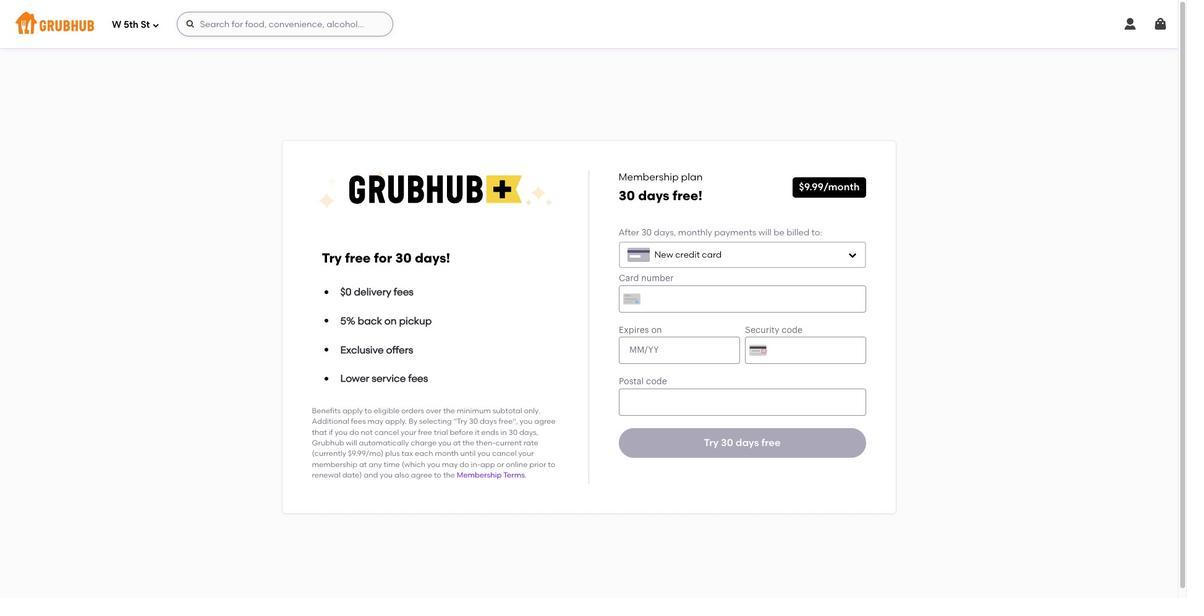 Task type: vqa. For each thing, say whether or not it's contained in the screenshot.
"time"
yes



Task type: describe. For each thing, give the bounding box(es) containing it.
renewal
[[312, 471, 341, 480]]

.
[[525, 471, 527, 480]]

main navigation navigation
[[0, 0, 1178, 48]]

$0 delivery fees
[[340, 287, 414, 298]]

by
[[409, 418, 417, 426]]

(which
[[402, 461, 426, 469]]

credit
[[676, 250, 700, 260]]

0 vertical spatial to
[[365, 407, 372, 416]]

days inside button
[[736, 437, 759, 449]]

benefits apply to eligible orders over the minimum subtotal only. additional fees may apply. by selecting "try 30 days free", you agree that if you do not cancel your free trial before it ends in 30 days, grubhub will automatically charge you at the then-current rate (currently $9.99/mo) plus tax each month until you cancel your membership at any time (which you may do in-app or online prior to renewal date) and you also agree to the
[[312, 407, 556, 480]]

fees for lower service fees
[[408, 373, 428, 385]]

trial
[[434, 428, 448, 437]]

prior
[[530, 461, 546, 469]]

tax
[[402, 450, 413, 459]]

0 horizontal spatial do
[[350, 428, 359, 437]]

over
[[426, 407, 442, 416]]

$9.99/mo)
[[348, 450, 384, 459]]

eligible
[[374, 407, 400, 416]]

you right 'if'
[[335, 428, 348, 437]]

30 inside membership plan 30 days free!
[[619, 188, 635, 203]]

month
[[435, 450, 459, 459]]

it
[[475, 428, 480, 437]]

automatically
[[359, 439, 409, 448]]

2 horizontal spatial to
[[548, 461, 556, 469]]

1 vertical spatial svg image
[[848, 250, 858, 260]]

plus
[[385, 450, 400, 459]]

fees inside benefits apply to eligible orders over the minimum subtotal only. additional fees may apply. by selecting "try 30 days free", you agree that if you do not cancel your free trial before it ends in 30 days, grubhub will automatically charge you at the then-current rate (currently $9.99/mo) plus tax each month until you cancel your membership at any time (which you may do in-app or online prior to renewal date) and you also agree to the
[[351, 418, 366, 426]]

for
[[374, 251, 392, 266]]

only.
[[524, 407, 540, 416]]

apply
[[343, 407, 363, 416]]

0 vertical spatial free
[[345, 251, 371, 266]]

membership terms link
[[457, 471, 525, 480]]

exclusive offers
[[340, 344, 413, 356]]

to:
[[812, 228, 823, 238]]

current
[[496, 439, 522, 448]]

Search for food, convenience, alcohol... search field
[[177, 12, 394, 36]]

"try
[[454, 418, 467, 426]]

subtotal
[[493, 407, 522, 416]]

back
[[358, 315, 382, 327]]

app
[[481, 461, 495, 469]]

also
[[395, 471, 409, 480]]

w
[[112, 19, 121, 30]]

apply.
[[385, 418, 407, 426]]

new credit card
[[655, 250, 722, 260]]

membership
[[312, 461, 358, 469]]

1 horizontal spatial may
[[442, 461, 458, 469]]

0 vertical spatial your
[[401, 428, 416, 437]]

card
[[702, 250, 722, 260]]

in
[[501, 428, 507, 437]]

terms
[[503, 471, 525, 480]]

1 horizontal spatial agree
[[535, 418, 556, 426]]

w 5th st
[[112, 19, 150, 30]]

orders
[[401, 407, 424, 416]]

you down only.
[[520, 418, 533, 426]]

rate
[[524, 439, 538, 448]]

$9.99/month
[[799, 181, 860, 193]]

online
[[506, 461, 528, 469]]

membership logo image
[[318, 171, 553, 211]]

not
[[361, 428, 373, 437]]

5%
[[340, 315, 355, 327]]

$0
[[340, 287, 352, 298]]

lower service fees
[[340, 373, 428, 385]]

days inside benefits apply to eligible orders over the minimum subtotal only. additional fees may apply. by selecting "try 30 days free", you agree that if you do not cancel your free trial before it ends in 30 days, grubhub will automatically charge you at the then-current rate (currently $9.99/mo) plus tax each month until you cancel your membership at any time (which you may do in-app or online prior to renewal date) and you also agree to the
[[480, 418, 497, 426]]

if
[[329, 428, 333, 437]]

try for try free for 30 days!
[[322, 251, 342, 266]]

after 30 days, monthly payments will be billed to:
[[619, 228, 823, 238]]

30 inside button
[[721, 437, 733, 449]]

until
[[460, 450, 476, 459]]

each
[[415, 450, 433, 459]]

membership terms .
[[457, 471, 527, 480]]

after
[[619, 228, 640, 238]]

benefits
[[312, 407, 341, 416]]

delivery
[[354, 287, 391, 298]]

1 horizontal spatial days,
[[654, 228, 676, 238]]

payments
[[715, 228, 757, 238]]

1 horizontal spatial your
[[519, 450, 534, 459]]

try free for 30 days!
[[322, 251, 450, 266]]

st
[[141, 19, 150, 30]]



Task type: locate. For each thing, give the bounding box(es) containing it.
try 30 days free button
[[619, 429, 866, 458]]

svg image
[[1123, 17, 1138, 32], [1153, 17, 1168, 32], [186, 19, 196, 29]]

days, up new
[[654, 228, 676, 238]]

0 horizontal spatial will
[[346, 439, 357, 448]]

new
[[655, 250, 673, 260]]

your down by
[[401, 428, 416, 437]]

selecting
[[419, 418, 452, 426]]

agree down the (which
[[411, 471, 432, 480]]

2 horizontal spatial free
[[762, 437, 781, 449]]

and
[[364, 471, 378, 480]]

5th
[[124, 19, 138, 30]]

any
[[369, 461, 382, 469]]

0 vertical spatial membership
[[619, 172, 679, 183]]

membership plan 30 days free!
[[619, 172, 703, 203]]

0 horizontal spatial membership
[[457, 471, 502, 480]]

2 vertical spatial the
[[443, 471, 455, 480]]

1 horizontal spatial free
[[418, 428, 432, 437]]

1 horizontal spatial at
[[453, 439, 461, 448]]

0 vertical spatial days,
[[654, 228, 676, 238]]

in-
[[471, 461, 481, 469]]

0 horizontal spatial svg image
[[186, 19, 196, 29]]

0 horizontal spatial svg image
[[152, 21, 160, 29]]

days
[[638, 188, 670, 203], [480, 418, 497, 426], [736, 437, 759, 449]]

2 vertical spatial fees
[[351, 418, 366, 426]]

0 vertical spatial try
[[322, 251, 342, 266]]

1 vertical spatial days,
[[519, 428, 538, 437]]

0 vertical spatial will
[[759, 228, 772, 238]]

try 30 days free
[[704, 437, 781, 449]]

0 horizontal spatial days,
[[519, 428, 538, 437]]

free!
[[673, 188, 703, 203]]

membership up free!
[[619, 172, 679, 183]]

free
[[345, 251, 371, 266], [418, 428, 432, 437], [762, 437, 781, 449]]

0 vertical spatial agree
[[535, 418, 556, 426]]

plan
[[681, 172, 703, 183]]

will inside benefits apply to eligible orders over the minimum subtotal only. additional fees may apply. by selecting "try 30 days free", you agree that if you do not cancel your free trial before it ends in 30 days, grubhub will automatically charge you at the then-current rate (currently $9.99/mo) plus tax each month until you cancel your membership at any time (which you may do in-app or online prior to renewal date) and you also agree to the
[[346, 439, 357, 448]]

membership for .
[[457, 471, 502, 480]]

billed
[[787, 228, 810, 238]]

grubhub
[[312, 439, 344, 448]]

you
[[520, 418, 533, 426], [335, 428, 348, 437], [439, 439, 451, 448], [478, 450, 491, 459], [427, 461, 440, 469], [380, 471, 393, 480]]

may
[[368, 418, 384, 426], [442, 461, 458, 469]]

membership inside membership plan 30 days free!
[[619, 172, 679, 183]]

agree
[[535, 418, 556, 426], [411, 471, 432, 480]]

1 vertical spatial may
[[442, 461, 458, 469]]

days, inside benefits apply to eligible orders over the minimum subtotal only. additional fees may apply. by selecting "try 30 days free", you agree that if you do not cancel your free trial before it ends in 30 days, grubhub will automatically charge you at the then-current rate (currently $9.99/mo) plus tax each month until you cancel your membership at any time (which you may do in-app or online prior to renewal date) and you also agree to the
[[519, 428, 538, 437]]

30
[[619, 188, 635, 203], [642, 228, 652, 238], [395, 251, 412, 266], [469, 418, 478, 426], [509, 428, 518, 437], [721, 437, 733, 449]]

1 horizontal spatial try
[[704, 437, 719, 449]]

1 vertical spatial cancel
[[492, 450, 517, 459]]

will left "be"
[[759, 228, 772, 238]]

membership
[[619, 172, 679, 183], [457, 471, 502, 480]]

fees right delivery
[[394, 287, 414, 298]]

or
[[497, 461, 504, 469]]

fees for $0 delivery fees
[[394, 287, 414, 298]]

to
[[365, 407, 372, 416], [548, 461, 556, 469], [434, 471, 442, 480]]

do
[[350, 428, 359, 437], [460, 461, 469, 469]]

additional
[[312, 418, 349, 426]]

the down the month
[[443, 471, 455, 480]]

to down the month
[[434, 471, 442, 480]]

minimum
[[457, 407, 491, 416]]

fees down apply
[[351, 418, 366, 426]]

days, up rate
[[519, 428, 538, 437]]

then-
[[476, 439, 496, 448]]

1 vertical spatial to
[[548, 461, 556, 469]]

0 horizontal spatial at
[[359, 461, 367, 469]]

do left not
[[350, 428, 359, 437]]

1 vertical spatial will
[[346, 439, 357, 448]]

membership for 30
[[619, 172, 679, 183]]

0 horizontal spatial may
[[368, 418, 384, 426]]

5% back on pickup
[[340, 315, 432, 327]]

will
[[759, 228, 772, 238], [346, 439, 357, 448]]

at down before
[[453, 439, 461, 448]]

monthly
[[678, 228, 712, 238]]

1 horizontal spatial cancel
[[492, 450, 517, 459]]

your down rate
[[519, 450, 534, 459]]

2 vertical spatial days
[[736, 437, 759, 449]]

1 horizontal spatial to
[[434, 471, 442, 480]]

to right apply
[[365, 407, 372, 416]]

1 horizontal spatial svg image
[[848, 250, 858, 260]]

0 vertical spatial days
[[638, 188, 670, 203]]

0 vertical spatial svg image
[[152, 21, 160, 29]]

service
[[372, 373, 406, 385]]

at
[[453, 439, 461, 448], [359, 461, 367, 469]]

will up $9.99/mo) on the bottom
[[346, 439, 357, 448]]

membership down in-
[[457, 471, 502, 480]]

to right prior
[[548, 461, 556, 469]]

free inside benefits apply to eligible orders over the minimum subtotal only. additional fees may apply. by selecting "try 30 days free", you agree that if you do not cancel your free trial before it ends in 30 days, grubhub will automatically charge you at the then-current rate (currently $9.99/mo) plus tax each month until you cancel your membership at any time (which you may do in-app or online prior to renewal date) and you also agree to the
[[418, 428, 432, 437]]

0 vertical spatial the
[[443, 407, 455, 416]]

1 horizontal spatial do
[[460, 461, 469, 469]]

try for try 30 days free
[[704, 437, 719, 449]]

days inside membership plan 30 days free!
[[638, 188, 670, 203]]

2 vertical spatial free
[[762, 437, 781, 449]]

fees
[[394, 287, 414, 298], [408, 373, 428, 385], [351, 418, 366, 426]]

2 horizontal spatial svg image
[[1153, 17, 1168, 32]]

on
[[385, 315, 397, 327]]

date)
[[342, 471, 362, 480]]

you down then-
[[478, 450, 491, 459]]

lower
[[340, 373, 370, 385]]

cancel up automatically
[[375, 428, 399, 437]]

1 vertical spatial do
[[460, 461, 469, 469]]

svg image
[[152, 21, 160, 29], [848, 250, 858, 260]]

1 vertical spatial days
[[480, 418, 497, 426]]

1 vertical spatial your
[[519, 450, 534, 459]]

the up until
[[463, 439, 474, 448]]

free inside try 30 days free button
[[762, 437, 781, 449]]

at down $9.99/mo) on the bottom
[[359, 461, 367, 469]]

1 vertical spatial at
[[359, 461, 367, 469]]

offers
[[386, 344, 413, 356]]

agree down only.
[[535, 418, 556, 426]]

try
[[322, 251, 342, 266], [704, 437, 719, 449]]

1 vertical spatial free
[[418, 428, 432, 437]]

0 horizontal spatial free
[[345, 251, 371, 266]]

you down 'time'
[[380, 471, 393, 480]]

0 horizontal spatial cancel
[[375, 428, 399, 437]]

0 horizontal spatial to
[[365, 407, 372, 416]]

1 vertical spatial agree
[[411, 471, 432, 480]]

you down 'each'
[[427, 461, 440, 469]]

1 horizontal spatial svg image
[[1123, 17, 1138, 32]]

charge
[[411, 439, 437, 448]]

1 horizontal spatial days
[[638, 188, 670, 203]]

2 vertical spatial to
[[434, 471, 442, 480]]

1 vertical spatial fees
[[408, 373, 428, 385]]

0 vertical spatial at
[[453, 439, 461, 448]]

exclusive
[[340, 344, 384, 356]]

before
[[450, 428, 473, 437]]

time
[[384, 461, 400, 469]]

0 horizontal spatial try
[[322, 251, 342, 266]]

0 vertical spatial may
[[368, 418, 384, 426]]

the
[[443, 407, 455, 416], [463, 439, 474, 448], [443, 471, 455, 480]]

1 vertical spatial try
[[704, 437, 719, 449]]

days!
[[415, 251, 450, 266]]

the right over
[[443, 407, 455, 416]]

may down the month
[[442, 461, 458, 469]]

1 horizontal spatial will
[[759, 228, 772, 238]]

be
[[774, 228, 785, 238]]

0 horizontal spatial days
[[480, 418, 497, 426]]

fees right the service
[[408, 373, 428, 385]]

that
[[312, 428, 327, 437]]

may up not
[[368, 418, 384, 426]]

you up the month
[[439, 439, 451, 448]]

do left in-
[[460, 461, 469, 469]]

1 vertical spatial membership
[[457, 471, 502, 480]]

try inside try 30 days free button
[[704, 437, 719, 449]]

free",
[[499, 418, 518, 426]]

cancel up "or"
[[492, 450, 517, 459]]

(currently
[[312, 450, 346, 459]]

days,
[[654, 228, 676, 238], [519, 428, 538, 437]]

2 horizontal spatial days
[[736, 437, 759, 449]]

0 vertical spatial cancel
[[375, 428, 399, 437]]

svg image inside main navigation navigation
[[152, 21, 160, 29]]

1 vertical spatial the
[[463, 439, 474, 448]]

pickup
[[399, 315, 432, 327]]

0 horizontal spatial your
[[401, 428, 416, 437]]

0 vertical spatial fees
[[394, 287, 414, 298]]

0 horizontal spatial agree
[[411, 471, 432, 480]]

ends
[[482, 428, 499, 437]]

1 horizontal spatial membership
[[619, 172, 679, 183]]

0 vertical spatial do
[[350, 428, 359, 437]]



